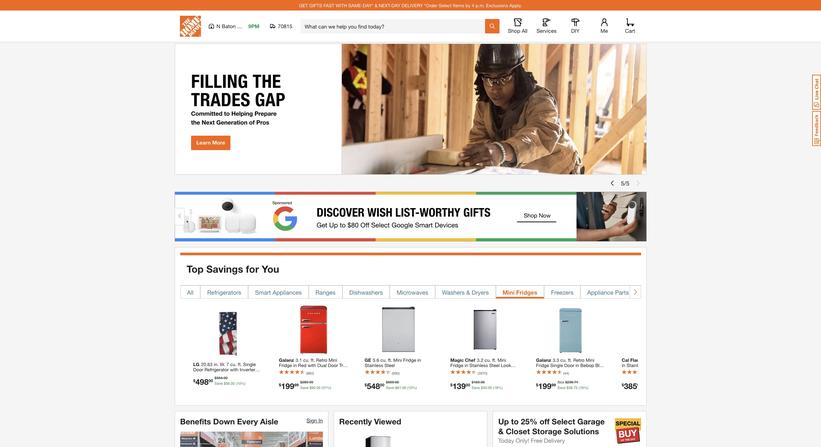 Task type: describe. For each thing, give the bounding box(es) containing it.
feedback link image
[[812, 111, 821, 146]]

00 right 56
[[231, 381, 235, 386]]

shop
[[508, 28, 520, 34]]

tools
[[661, 289, 675, 296]]

20.63
[[201, 362, 213, 367]]

289
[[302, 380, 308, 385]]

appliance
[[587, 289, 614, 296]]

cu. inside '20.63 in. w. 7 cu. ft. single door refrigerator with inverter compressor & pocket handle in glory flag, energy star'
[[230, 362, 237, 367]]

free delivery
[[531, 437, 565, 444]]

in.
[[214, 362, 219, 367]]

3.1 cu. ft. retro mini fridge in red with dual door true freezer image
[[289, 305, 338, 354]]

0 vertical spatial select
[[439, 2, 452, 8]]

services
[[537, 28, 557, 34]]

savings
[[206, 263, 243, 275]]

refrigerator
[[205, 367, 229, 372]]

energy
[[217, 377, 235, 383]]

select inside up to 25% off select garage & closet storage solutions today only! free delivery
[[552, 417, 575, 426]]

ft. for 3.2
[[492, 357, 496, 363]]

00 right 61
[[402, 386, 406, 390]]

items
[[453, 2, 464, 8]]

) for 3.3
[[568, 371, 569, 375]]

smart appliances button
[[248, 285, 309, 298]]

n baton rouge
[[217, 23, 253, 29]]

benefits
[[180, 417, 211, 426]]

( 44 )
[[563, 371, 569, 375]]

ft. inside '20.63 in. w. 7 cu. ft. single door refrigerator with inverter compressor & pocket handle in glory flag, energy star'
[[238, 362, 242, 367]]

steel for 548
[[384, 363, 395, 368]]

0 horizontal spatial all
[[187, 289, 193, 296]]

20.63 in. w. 7 cu. ft. single door refrigerator with inverter compressor & pocket handle in glory flag, energy star image
[[203, 309, 253, 359]]

880
[[307, 371, 313, 375]]

compressor
[[193, 372, 218, 378]]

199 for chiller
[[538, 381, 551, 391]]

%) inside $ 199 99 /box $ 238 . 71 save $ 38 . 72 ( 16 %)
[[584, 386, 588, 390]]

you
[[262, 263, 279, 275]]

3.1 cu. ft. retro mini fridge in red with dual door true freezer
[[279, 357, 348, 373]]

magic
[[450, 357, 464, 363]]

down
[[213, 417, 235, 426]]

9pm
[[248, 23, 259, 29]]

refrigerators
[[207, 289, 241, 296]]

3.3 cu. ft. retro mini fridge single door in bebop blue with chiller image
[[546, 305, 595, 354]]

save for 548
[[386, 386, 394, 390]]

cu. for 3.2
[[485, 357, 491, 363]]

by
[[466, 2, 471, 8]]

shop all
[[508, 28, 528, 34]]

ge
[[365, 357, 371, 363]]

recently viewed
[[339, 417, 401, 426]]

( up the 169
[[478, 371, 478, 375]]

save for 199
[[300, 386, 309, 390]]

*order
[[424, 2, 438, 8]]

) for 5.6
[[399, 371, 400, 375]]

3.1
[[296, 357, 302, 363]]

sign
[[307, 417, 317, 423]]

washers & dryers button
[[435, 285, 496, 298]]

cu. for 3.1
[[303, 357, 310, 363]]

look
[[501, 363, 511, 368]]

me button
[[594, 18, 615, 34]]

apply.
[[509, 2, 522, 8]]

00 up 30
[[481, 380, 485, 385]]

fast
[[323, 2, 334, 8]]

freezers button
[[544, 285, 580, 298]]

( up the 609
[[392, 371, 393, 375]]

71
[[574, 380, 578, 385]]

today only!
[[498, 437, 529, 444]]

rouge
[[237, 23, 253, 29]]

day*
[[363, 2, 373, 8]]

day
[[392, 2, 400, 8]]

( inside "$ 199 99 $ 289 . 99 save $ 90 . 00 ( 31 %)"
[[322, 386, 323, 390]]

fridge inside 3.1 cu. ft. retro mini fridge in red with dual door true freezer
[[279, 363, 292, 368]]

1 horizontal spatial all
[[522, 28, 528, 34]]

washers
[[442, 289, 465, 296]]

498
[[195, 377, 209, 386]]

25%
[[521, 417, 538, 426]]

diy button
[[565, 18, 586, 34]]

31
[[323, 386, 327, 390]]

( inside $ 548 00 $ 609 . 00 save $ 61 . 00 ( 10 %)
[[407, 386, 408, 390]]

%) for 548
[[413, 386, 417, 390]]

00 up 56
[[224, 376, 228, 380]]

galanz for single
[[536, 357, 551, 363]]

save inside $ 199 99 /box $ 238 . 71 save $ 38 . 72 ( 16 %)
[[557, 386, 566, 390]]

sign in card banner image
[[180, 432, 323, 447]]

lg
[[193, 362, 199, 367]]

ft. for 5.6
[[388, 357, 392, 363]]

img for filling the trades gap committed to helping prepare  the next generation of pros image
[[175, 44, 647, 175]]

10 for 498
[[237, 381, 241, 386]]

( 880 )
[[306, 371, 314, 375]]

top savings for you
[[187, 263, 279, 275]]

00 inside "$ 199 99 $ 289 . 99 save $ 90 . 00 ( 31 %)"
[[317, 386, 321, 390]]

single for ft.
[[243, 362, 256, 367]]

& inside '20.63 in. w. 7 cu. ft. single door refrigerator with inverter compressor & pocket handle in glory flag, energy star'
[[220, 372, 223, 378]]

56
[[226, 381, 230, 386]]

with inside '20.63 in. w. 7 cu. ft. single door refrigerator with inverter compressor & pocket handle in glory flag, energy star'
[[230, 367, 239, 372]]

70815 button
[[270, 23, 293, 30]]

without
[[450, 368, 466, 373]]

exclusions
[[486, 2, 508, 8]]

inverter
[[240, 367, 255, 372]]

door for 3.3 cu. ft. retro mini fridge single door in bebop blue with chiller
[[564, 363, 574, 368]]

freezers
[[551, 289, 574, 296]]

magic chef
[[450, 357, 475, 363]]

with
[[336, 2, 347, 8]]

$ inside $ 385 99
[[622, 382, 624, 387]]

with inside 3.1 cu. ft. retro mini fridge in red with dual door true freezer
[[308, 363, 316, 368]]

890
[[393, 371, 399, 375]]

up to 25% off select garage & closet storage solutions today only! free delivery
[[498, 417, 605, 444]]

sign in link
[[307, 417, 323, 423]]

%) for 139
[[498, 386, 503, 390]]

cu. for 3.3
[[560, 357, 567, 363]]

in inside '20.63 in. w. 7 cu. ft. single door refrigerator with inverter compressor & pocket handle in glory flag, energy star'
[[255, 372, 259, 378]]

smart
[[255, 289, 271, 296]]

99 up 90
[[309, 380, 313, 385]]

3.2 cu. ft. mini fridge in stainless steel look without freezer
[[450, 357, 511, 373]]

16
[[580, 386, 584, 390]]

& inside up to 25% off select garage & closet storage solutions today only! free delivery
[[498, 427, 504, 436]]

( up /box
[[563, 371, 564, 375]]

$ 199 99 /box $ 238 . 71 save $ 38 . 72 ( 16 %)
[[536, 380, 588, 391]]

mini inside 3.1 cu. ft. retro mini fridge in red with dual door true freezer
[[329, 357, 337, 363]]

the home depot logo image
[[180, 16, 201, 37]]

fridges
[[516, 289, 537, 296]]

blue
[[595, 363, 605, 368]]

199 for freezer
[[281, 381, 294, 391]]

385
[[624, 381, 637, 391]]

washers & dryers
[[442, 289, 489, 296]]

retro for bebop
[[573, 357, 585, 363]]

sign in
[[307, 417, 323, 423]]

20.63 in. w. 7 cu. ft. single door refrigerator with inverter compressor & pocket handle in glory flag, energy star
[[193, 362, 259, 383]]

4.6 cu. ft. mini fridge in stainless steel with black cabinet image
[[632, 305, 681, 354]]

554
[[217, 376, 223, 380]]

true
[[339, 363, 348, 368]]



Task type: locate. For each thing, give the bounding box(es) containing it.
1 ) from the left
[[313, 371, 314, 375]]

199 inside $ 199 99 /box $ 238 . 71 save $ 38 . 72 ( 16 %)
[[538, 381, 551, 391]]

special buy logo image
[[615, 418, 641, 444]]

%) right 61
[[413, 386, 417, 390]]

2 ) from the left
[[399, 371, 400, 375]]

steel for 139
[[489, 363, 500, 368]]

dishwashers
[[349, 289, 383, 296]]

%) right 90
[[327, 386, 331, 390]]

1 horizontal spatial 199
[[538, 381, 551, 391]]

freezer left red
[[279, 368, 294, 373]]

top
[[187, 263, 204, 275]]

90
[[312, 386, 316, 390]]

parts
[[615, 289, 629, 296]]

%) down the handle
[[241, 381, 245, 386]]

0 horizontal spatial steel
[[384, 363, 395, 368]]

mini inside 3.2 cu. ft. mini fridge in stainless steel look without freezer
[[498, 357, 506, 363]]

stainless inside 3.2 cu. ft. mini fridge in stainless steel look without freezer
[[470, 363, 488, 368]]

refrigerators button
[[200, 285, 248, 298]]

chef
[[465, 357, 475, 363]]

n
[[217, 23, 220, 29]]

door up glory
[[193, 367, 203, 372]]

10 inside $ 548 00 $ 609 . 00 save $ 61 . 00 ( 10 %)
[[408, 386, 413, 390]]

609
[[388, 380, 394, 385]]

00 left the 169
[[466, 382, 470, 387]]

with right 7 at the bottom left of page
[[230, 367, 239, 372]]

1 horizontal spatial 5
[[626, 179, 630, 187]]

0 horizontal spatial select
[[439, 2, 452, 8]]

( right 72
[[579, 386, 580, 390]]

( 890 )
[[392, 371, 400, 375]]

99 for $ 199 99 /box $ 238 . 71 save $ 38 . 72 ( 16 %)
[[551, 382, 556, 387]]

5 / 5
[[621, 179, 630, 187]]

bebop
[[580, 363, 594, 368]]

99 for $ 385 99
[[637, 382, 642, 387]]

power tools button
[[636, 285, 682, 298]]

0 horizontal spatial galanz
[[279, 357, 294, 363]]

save for 139
[[472, 386, 480, 390]]

$ 199 99 $ 289 . 99 save $ 90 . 00 ( 31 %)
[[279, 380, 331, 391]]

139
[[453, 381, 466, 391]]

%) inside $ 139 00 $ 169 . 00 save $ 30 . 00 ( 18 %)
[[498, 386, 503, 390]]

5 right previous slide image
[[621, 179, 624, 187]]

1 horizontal spatial 10
[[408, 386, 413, 390]]

red
[[298, 363, 306, 368]]

) for 3.2
[[486, 371, 487, 375]]

72
[[574, 386, 578, 390]]

( inside $ 498 00 $ 554 . 00 save $ 56 . 00 ( 10 %)
[[236, 381, 237, 386]]

( right 90
[[322, 386, 323, 390]]

select
[[439, 2, 452, 8], [552, 417, 575, 426]]

single inside 3.3 cu. ft. retro mini fridge single door in bebop blue with chiller
[[550, 363, 563, 368]]

stainless up 3970
[[470, 363, 488, 368]]

all down top at bottom left
[[187, 289, 193, 296]]

1 horizontal spatial stainless
[[470, 363, 488, 368]]

mini inside 'button'
[[503, 289, 515, 296]]

0 horizontal spatial single
[[243, 362, 256, 367]]

10 inside $ 498 00 $ 554 . 00 save $ 56 . 00 ( 10 %)
[[237, 381, 241, 386]]

cu.
[[303, 357, 310, 363], [380, 357, 387, 363], [485, 357, 491, 363], [560, 357, 567, 363], [230, 362, 237, 367]]

in inside 3.3 cu. ft. retro mini fridge single door in bebop blue with chiller
[[576, 363, 579, 368]]

5.6
[[373, 357, 379, 363]]

99 down flame
[[637, 382, 642, 387]]

1 horizontal spatial with
[[308, 363, 316, 368]]

& inside button
[[466, 289, 470, 296]]

7.1 cu. ft. top freezer refrigerator in stainless steel look image
[[347, 433, 409, 447]]

( right 30
[[493, 386, 494, 390]]

199 inside "$ 199 99 $ 289 . 99 save $ 90 . 00 ( 31 %)"
[[281, 381, 294, 391]]

save down '289'
[[300, 386, 309, 390]]

99 for $ 199 99 $ 289 . 99 save $ 90 . 00 ( 31 %)
[[294, 382, 299, 387]]

ft. inside 3.3 cu. ft. retro mini fridge single door in bebop blue with chiller
[[568, 357, 572, 363]]

1 5 from the left
[[621, 179, 624, 187]]

galanz left 3.3
[[536, 357, 551, 363]]

power
[[643, 289, 660, 296]]

$
[[215, 376, 217, 380], [193, 378, 195, 383], [300, 380, 302, 385], [386, 380, 388, 385], [472, 380, 474, 385], [565, 380, 567, 385], [224, 381, 226, 386], [279, 382, 281, 387], [365, 382, 367, 387], [450, 382, 453, 387], [536, 382, 538, 387], [622, 382, 624, 387], [310, 386, 312, 390], [395, 386, 397, 390], [481, 386, 483, 390], [567, 386, 569, 390]]

ft. inside 3.1 cu. ft. retro mini fridge in red with dual door true freezer
[[311, 357, 315, 363]]

2 5 from the left
[[626, 179, 630, 187]]

%) right 30
[[498, 386, 503, 390]]

all button
[[180, 285, 200, 298]]

cu. right 3.2
[[485, 357, 491, 363]]

0 horizontal spatial with
[[230, 367, 239, 372]]

in inside 3.1 cu. ft. retro mini fridge in red with dual door true freezer
[[293, 363, 297, 368]]

door
[[328, 363, 338, 368], [564, 363, 574, 368], [193, 367, 203, 372]]

retro right red
[[316, 357, 327, 363]]

0 vertical spatial all
[[522, 28, 528, 34]]

save inside $ 139 00 $ 169 . 00 save $ 30 . 00 ( 18 %)
[[472, 386, 480, 390]]

retro for dual
[[316, 357, 327, 363]]

$ 139 00 $ 169 . 00 save $ 30 . 00 ( 18 %)
[[450, 380, 503, 391]]

steel left look
[[489, 363, 500, 368]]

power tools
[[643, 289, 675, 296]]

solutions
[[564, 427, 599, 436]]

%) for 199
[[327, 386, 331, 390]]

ft. left look
[[492, 357, 496, 363]]

gifts
[[309, 2, 322, 8]]

in
[[319, 417, 323, 423]]

2 freezer from the left
[[467, 368, 482, 373]]

save down the 169
[[472, 386, 480, 390]]

0 horizontal spatial freezer
[[279, 368, 294, 373]]

flag,
[[205, 377, 216, 383]]

( right 56
[[236, 381, 237, 386]]

stainless inside 5.6 cu. ft. mini fridge in stainless steel
[[365, 363, 383, 368]]

fridge
[[403, 357, 416, 363], [279, 363, 292, 368], [450, 363, 463, 368], [536, 363, 549, 368]]

door inside '20.63 in. w. 7 cu. ft. single door refrigerator with inverter compressor & pocket handle in glory flag, energy star'
[[193, 367, 203, 372]]

recently
[[339, 417, 372, 426]]

3 ) from the left
[[486, 371, 487, 375]]

/
[[624, 179, 626, 187]]

mini left fridges
[[503, 289, 515, 296]]

in
[[417, 357, 421, 363], [293, 363, 297, 368], [465, 363, 468, 368], [576, 363, 579, 368], [255, 372, 259, 378]]

ranges button
[[309, 285, 342, 298]]

ft. right the 5.6
[[388, 357, 392, 363]]

0 horizontal spatial 10
[[237, 381, 241, 386]]

galanz
[[279, 357, 294, 363], [536, 357, 551, 363]]

save inside "$ 199 99 $ 289 . 99 save $ 90 . 00 ( 31 %)"
[[300, 386, 309, 390]]

freezer inside 3.2 cu. ft. mini fridge in stainless steel look without freezer
[[467, 368, 482, 373]]

38
[[569, 386, 573, 390]]

cu. right the 5.6
[[380, 357, 387, 363]]

steel inside 3.2 cu. ft. mini fridge in stainless steel look without freezer
[[489, 363, 500, 368]]

1 retro from the left
[[316, 357, 327, 363]]

ft. inside 5.6 cu. ft. mini fridge in stainless steel
[[388, 357, 392, 363]]

in inside 3.2 cu. ft. mini fridge in stainless steel look without freezer
[[465, 363, 468, 368]]

save inside $ 498 00 $ 554 . 00 save $ 56 . 00 ( 10 %)
[[215, 381, 223, 386]]

cu. right "3.1"
[[303, 357, 310, 363]]

stainless
[[365, 363, 383, 368], [470, 363, 488, 368]]

save for 498
[[215, 381, 223, 386]]

ft. for 3.1
[[311, 357, 315, 363]]

this is the last slide image
[[635, 181, 641, 186]]

( right 61
[[407, 386, 408, 390]]

30
[[483, 386, 487, 390]]

5.6 cu. ft. mini fridge in stainless steel image
[[375, 305, 424, 354]]

microwaves
[[397, 289, 428, 296]]

live chat image
[[812, 75, 821, 110]]

save down /box
[[557, 386, 566, 390]]

What can we help you find today? search field
[[305, 19, 485, 33]]

garage
[[577, 417, 605, 426]]

mini left true
[[329, 357, 337, 363]]

%) inside "$ 199 99 $ 289 . 99 save $ 90 . 00 ( 31 %)"
[[327, 386, 331, 390]]

door for 20.63 in. w. 7 cu. ft. single door refrigerator with inverter compressor & pocket handle in glory flag, energy star
[[193, 367, 203, 372]]

cu. right 3.3
[[560, 357, 567, 363]]

1 horizontal spatial galanz
[[536, 357, 551, 363]]

cu. inside 3.2 cu. ft. mini fridge in stainless steel look without freezer
[[485, 357, 491, 363]]

all right shop
[[522, 28, 528, 34]]

( down red
[[306, 371, 307, 375]]

10 right 61
[[408, 386, 413, 390]]

1 vertical spatial select
[[552, 417, 575, 426]]

in inside 5.6 cu. ft. mini fridge in stainless steel
[[417, 357, 421, 363]]

2 stainless from the left
[[470, 363, 488, 368]]

ft. right 7 at the bottom left of page
[[238, 362, 242, 367]]

0 horizontal spatial 5
[[621, 179, 624, 187]]

70815
[[278, 23, 292, 29]]

microwaves button
[[390, 285, 435, 298]]

previous slide image
[[610, 181, 615, 186]]

select right off at right
[[552, 417, 575, 426]]

galanz left "3.1"
[[279, 357, 294, 363]]

services button
[[536, 18, 557, 34]]

2 steel from the left
[[489, 363, 500, 368]]

appliance parts button
[[580, 285, 636, 298]]

with up the 880
[[308, 363, 316, 368]]

10 for 548
[[408, 386, 413, 390]]

199 left /box
[[538, 381, 551, 391]]

3.2 cu. ft. mini fridge in stainless steel look without freezer image
[[460, 305, 510, 354]]

chiller
[[546, 368, 559, 373]]

2 horizontal spatial door
[[564, 363, 574, 368]]

cart link
[[623, 18, 637, 34]]

00 right 30
[[488, 386, 492, 390]]

ft. left "dual"
[[311, 357, 315, 363]]

00 right 90
[[317, 386, 321, 390]]

single inside '20.63 in. w. 7 cu. ft. single door refrigerator with inverter compressor & pocket handle in glory flag, energy star'
[[243, 362, 256, 367]]

&
[[375, 2, 378, 8], [466, 289, 470, 296], [220, 372, 223, 378], [498, 427, 504, 436]]

) for 3.1
[[313, 371, 314, 375]]

1 freezer from the left
[[279, 368, 294, 373]]

%) inside $ 498 00 $ 554 . 00 save $ 56 . 00 ( 10 %)
[[241, 381, 245, 386]]

ft. up ( 44 )
[[568, 357, 572, 363]]

cu. inside 3.3 cu. ft. retro mini fridge single door in bebop blue with chiller
[[560, 357, 567, 363]]

get
[[299, 2, 308, 8]]

2 199 from the left
[[538, 381, 551, 391]]

freezer inside 3.1 cu. ft. retro mini fridge in red with dual door true freezer
[[279, 368, 294, 373]]

4 ) from the left
[[568, 371, 569, 375]]

1 horizontal spatial door
[[328, 363, 338, 368]]

to
[[511, 417, 519, 426]]

retro left blue
[[573, 357, 585, 363]]

save down the 609
[[386, 386, 394, 390]]

1 199 from the left
[[281, 381, 294, 391]]

stainless up 548
[[365, 363, 383, 368]]

door inside 3.1 cu. ft. retro mini fridge in red with dual door true freezer
[[328, 363, 338, 368]]

mini left blue
[[586, 357, 594, 363]]

0 horizontal spatial 199
[[281, 381, 294, 391]]

ranges
[[316, 289, 336, 296]]

3.3
[[553, 357, 559, 363]]

cal
[[622, 357, 629, 363]]

mini fridges
[[503, 289, 537, 296]]

fridge inside 5.6 cu. ft. mini fridge in stainless steel
[[403, 357, 416, 363]]

select left 'items'
[[439, 2, 452, 8]]

freezer down chef
[[467, 368, 482, 373]]

diy
[[571, 28, 580, 34]]

00
[[224, 376, 228, 380], [209, 378, 213, 383], [395, 380, 399, 385], [481, 380, 485, 385], [231, 381, 235, 386], [380, 382, 384, 387], [466, 382, 470, 387], [317, 386, 321, 390], [402, 386, 406, 390], [488, 386, 492, 390]]

1 horizontal spatial freezer
[[467, 368, 482, 373]]

10 right 56
[[237, 381, 241, 386]]

fridge inside 3.3 cu. ft. retro mini fridge single door in bebop blue with chiller
[[536, 363, 549, 368]]

2 retro from the left
[[573, 357, 585, 363]]

%) right 72
[[584, 386, 588, 390]]

door up ( 44 )
[[564, 363, 574, 368]]

199 left '289'
[[281, 381, 294, 391]]

0 horizontal spatial retro
[[316, 357, 327, 363]]

dryers
[[472, 289, 489, 296]]

next arrow image
[[633, 289, 638, 295]]

.
[[223, 376, 224, 380], [308, 380, 309, 385], [394, 380, 395, 385], [480, 380, 481, 385], [573, 380, 574, 385], [230, 381, 231, 386], [316, 386, 317, 390], [401, 386, 402, 390], [487, 386, 488, 390], [573, 386, 574, 390]]

00 up 61
[[395, 380, 399, 385]]

0 horizontal spatial door
[[193, 367, 203, 372]]

1 stainless from the left
[[365, 363, 383, 368]]

mini up 890
[[393, 357, 402, 363]]

freezer
[[279, 368, 294, 373], [467, 368, 482, 373]]

00 down compressor
[[209, 378, 213, 383]]

1 horizontal spatial single
[[550, 363, 563, 368]]

up
[[498, 417, 509, 426]]

closet
[[506, 427, 530, 436]]

single
[[243, 362, 256, 367], [550, 363, 563, 368]]

44
[[564, 371, 568, 375]]

mini right 3.2
[[498, 357, 506, 363]]

ft. inside 3.2 cu. ft. mini fridge in stainless steel look without freezer
[[492, 357, 496, 363]]

1 horizontal spatial retro
[[573, 357, 585, 363]]

steel inside 5.6 cu. ft. mini fridge in stainless steel
[[384, 363, 395, 368]]

galanz for in
[[279, 357, 294, 363]]

stainless for 548
[[365, 363, 383, 368]]

1 galanz from the left
[[279, 357, 294, 363]]

1 horizontal spatial steel
[[489, 363, 500, 368]]

( inside $ 199 99 /box $ 238 . 71 save $ 38 . 72 ( 16 %)
[[579, 386, 580, 390]]

548
[[367, 381, 380, 391]]

benefits down every aisle
[[180, 417, 278, 426]]

2 horizontal spatial with
[[536, 368, 545, 373]]

mini inside 3.3 cu. ft. retro mini fridge single door in bebop blue with chiller
[[586, 357, 594, 363]]

door inside 3.3 cu. ft. retro mini fridge single door in bebop blue with chiller
[[564, 363, 574, 368]]

p.m.
[[476, 2, 485, 8]]

stainless for 139
[[470, 363, 488, 368]]

with left "chiller"
[[536, 368, 545, 373]]

aisle
[[260, 417, 278, 426]]

( inside $ 139 00 $ 169 . 00 save $ 30 . 00 ( 18 %)
[[493, 386, 494, 390]]

shop all button
[[507, 18, 528, 34]]

99 inside $ 385 99
[[637, 382, 642, 387]]

star
[[237, 377, 248, 383]]

2 galanz from the left
[[536, 357, 551, 363]]

retro inside 3.1 cu. ft. retro mini fridge in red with dual door true freezer
[[316, 357, 327, 363]]

fridge inside 3.2 cu. ft. mini fridge in stainless steel look without freezer
[[450, 363, 463, 368]]

every
[[237, 417, 258, 426]]

1 horizontal spatial select
[[552, 417, 575, 426]]

$ 498 00 $ 554 . 00 save $ 56 . 00 ( 10 %)
[[193, 376, 245, 386]]

ft. for 3.3
[[568, 357, 572, 363]]

00 left the 609
[[380, 382, 384, 387]]

pocket
[[224, 372, 238, 378]]

single for fridge
[[550, 363, 563, 368]]

%) for 498
[[241, 381, 245, 386]]

cu. inside 3.1 cu. ft. retro mini fridge in red with dual door true freezer
[[303, 357, 310, 363]]

save down 554
[[215, 381, 223, 386]]

door left true
[[328, 363, 338, 368]]

99 left /box
[[551, 382, 556, 387]]

%) inside $ 548 00 $ 609 . 00 save $ 61 . 00 ( 10 %)
[[413, 386, 417, 390]]

save inside $ 548 00 $ 609 . 00 save $ 61 . 00 ( 10 %)
[[386, 386, 394, 390]]

appliances
[[273, 289, 302, 296]]

retro inside 3.3 cu. ft. retro mini fridge single door in bebop blue with chiller
[[573, 357, 585, 363]]

mini inside 5.6 cu. ft. mini fridge in stainless steel
[[393, 357, 402, 363]]

cu. inside 5.6 cu. ft. mini fridge in stainless steel
[[380, 357, 387, 363]]

for
[[246, 263, 259, 275]]

0 horizontal spatial stainless
[[365, 363, 383, 368]]

cu. right 7 at the bottom left of page
[[230, 362, 237, 367]]

steel up '( 890 )'
[[384, 363, 395, 368]]

99 inside $ 199 99 /box $ 238 . 71 save $ 38 . 72 ( 16 %)
[[551, 382, 556, 387]]

1 steel from the left
[[384, 363, 395, 368]]

7
[[226, 362, 229, 367]]

5 left the "this is the last slide" image
[[626, 179, 630, 187]]

with inside 3.3 cu. ft. retro mini fridge single door in bebop blue with chiller
[[536, 368, 545, 373]]

cu. for 5.6
[[380, 357, 387, 363]]

%)
[[241, 381, 245, 386], [327, 386, 331, 390], [413, 386, 417, 390], [498, 386, 503, 390], [584, 386, 588, 390]]

4
[[472, 2, 474, 8]]

1 vertical spatial all
[[187, 289, 193, 296]]

99 left '289'
[[294, 382, 299, 387]]



Task type: vqa. For each thing, say whether or not it's contained in the screenshot.


